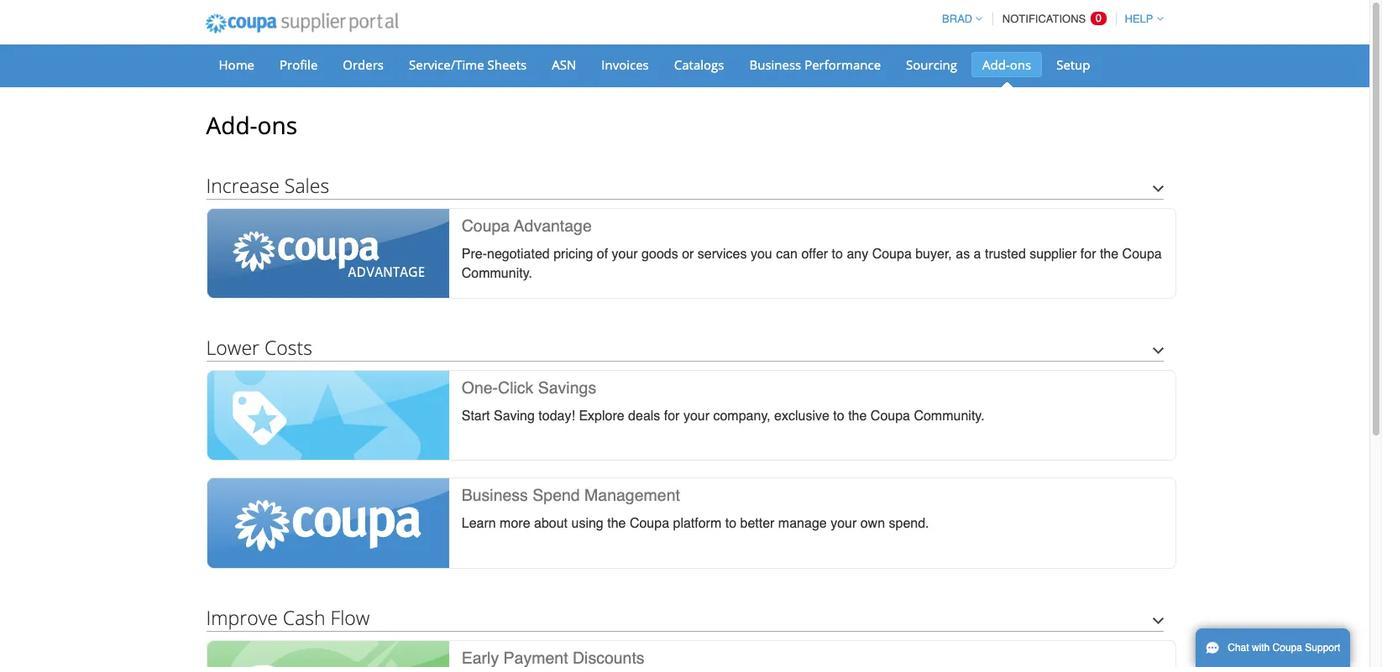 Task type: vqa. For each thing, say whether or not it's contained in the screenshot.
THE CHAT WITH COUPA SUPPORT
yes



Task type: locate. For each thing, give the bounding box(es) containing it.
0 horizontal spatial add-ons
[[206, 109, 297, 141]]

1 vertical spatial ons
[[257, 109, 297, 141]]

ons up increase sales
[[257, 109, 297, 141]]

1 horizontal spatial add-
[[983, 56, 1010, 73]]

goods
[[642, 247, 678, 262]]

ons
[[1010, 56, 1031, 73], [257, 109, 297, 141]]

more
[[500, 517, 530, 532]]

add- down home link
[[206, 109, 257, 141]]

0 horizontal spatial for
[[664, 409, 680, 424]]

for right deals
[[664, 409, 680, 424]]

0 vertical spatial community.
[[462, 266, 532, 281]]

add-ons
[[983, 56, 1031, 73], [206, 109, 297, 141]]

learn more about using the coupa platform to better manage your own spend.
[[462, 517, 929, 532]]

your right of
[[612, 247, 638, 262]]

home link
[[208, 52, 265, 77]]

add-ons down notifications
[[983, 56, 1031, 73]]

business up 'learn'
[[462, 487, 528, 505]]

1 vertical spatial business
[[462, 487, 528, 505]]

add-ons up increase
[[206, 109, 297, 141]]

platform
[[673, 517, 722, 532]]

0 vertical spatial ons
[[1010, 56, 1031, 73]]

chat with coupa support
[[1228, 642, 1341, 654]]

early payment discounts link
[[206, 640, 1176, 668]]

1 vertical spatial add-
[[206, 109, 257, 141]]

payment
[[504, 649, 568, 667]]

to left any
[[832, 247, 843, 262]]

setup
[[1057, 56, 1091, 73]]

deals
[[628, 409, 660, 424]]

0 vertical spatial add-ons
[[983, 56, 1031, 73]]

0 vertical spatial the
[[1100, 247, 1119, 262]]

discounts
[[573, 649, 645, 667]]

early payment discounts
[[462, 649, 645, 667]]

setup link
[[1046, 52, 1101, 77]]

service/time
[[409, 56, 484, 73]]

1 horizontal spatial the
[[848, 409, 867, 424]]

your
[[612, 247, 638, 262], [684, 409, 710, 424], [831, 517, 857, 532]]

chat with coupa support button
[[1196, 629, 1351, 668]]

early
[[462, 649, 499, 667]]

pricing
[[554, 247, 593, 262]]

sales
[[285, 172, 329, 199]]

1 horizontal spatial for
[[1081, 247, 1096, 262]]

buyer,
[[916, 247, 952, 262]]

your left own
[[831, 517, 857, 532]]

saving
[[494, 409, 535, 424]]

to left better
[[725, 517, 737, 532]]

business for business performance
[[750, 56, 801, 73]]

manage
[[778, 517, 827, 532]]

coupa supplier portal image
[[194, 3, 410, 45]]

profile link
[[269, 52, 329, 77]]

0 horizontal spatial the
[[607, 517, 626, 532]]

any
[[847, 247, 869, 262]]

profile
[[280, 56, 318, 73]]

add- down "brad" link
[[983, 56, 1010, 73]]

0 vertical spatial for
[[1081, 247, 1096, 262]]

your inside pre-negotiated pricing of your goods or services you can offer to any coupa buyer, as a trusted supplier for the coupa community.
[[612, 247, 638, 262]]

2 vertical spatial to
[[725, 517, 737, 532]]

services
[[698, 247, 747, 262]]

the right supplier
[[1100, 247, 1119, 262]]

1 horizontal spatial business
[[750, 56, 801, 73]]

improve cash flow
[[206, 604, 370, 631]]

as
[[956, 247, 970, 262]]

0 vertical spatial business
[[750, 56, 801, 73]]

business performance link
[[739, 52, 892, 77]]

the
[[1100, 247, 1119, 262], [848, 409, 867, 424], [607, 517, 626, 532]]

help link
[[1117, 13, 1164, 25]]

catalogs link
[[663, 52, 735, 77]]

lower
[[206, 334, 260, 361]]

the right using
[[607, 517, 626, 532]]

0 horizontal spatial add-
[[206, 109, 257, 141]]

home
[[219, 56, 254, 73]]

or
[[682, 247, 694, 262]]

about
[[534, 517, 568, 532]]

0 horizontal spatial business
[[462, 487, 528, 505]]

business left performance
[[750, 56, 801, 73]]

1 vertical spatial for
[[664, 409, 680, 424]]

notifications
[[1003, 13, 1086, 25]]

0 horizontal spatial community.
[[462, 266, 532, 281]]

coupa inside button
[[1273, 642, 1303, 654]]

lower costs
[[206, 334, 312, 361]]

spend.
[[889, 517, 929, 532]]

your left company,
[[684, 409, 710, 424]]

1 vertical spatial your
[[684, 409, 710, 424]]

0 vertical spatial your
[[612, 247, 638, 262]]

pre-
[[462, 247, 487, 262]]

business
[[750, 56, 801, 73], [462, 487, 528, 505]]

0 vertical spatial to
[[832, 247, 843, 262]]

better
[[740, 517, 775, 532]]

cash
[[283, 604, 326, 631]]

to
[[832, 247, 843, 262], [833, 409, 845, 424], [725, 517, 737, 532]]

1 horizontal spatial your
[[684, 409, 710, 424]]

1 horizontal spatial ons
[[1010, 56, 1031, 73]]

0 horizontal spatial your
[[612, 247, 638, 262]]

service/time sheets link
[[398, 52, 538, 77]]

the right exclusive
[[848, 409, 867, 424]]

2 vertical spatial your
[[831, 517, 857, 532]]

for right supplier
[[1081, 247, 1096, 262]]

community.
[[462, 266, 532, 281], [914, 409, 985, 424]]

2 horizontal spatial your
[[831, 517, 857, 532]]

trusted
[[985, 247, 1026, 262]]

to right exclusive
[[833, 409, 845, 424]]

1 vertical spatial community.
[[914, 409, 985, 424]]

start saving today! explore deals for your company, exclusive to the coupa community.
[[462, 409, 985, 424]]

1 horizontal spatial add-ons
[[983, 56, 1031, 73]]

2 horizontal spatial the
[[1100, 247, 1119, 262]]

costs
[[265, 334, 312, 361]]

service/time sheets
[[409, 56, 527, 73]]

for
[[1081, 247, 1096, 262], [664, 409, 680, 424]]

coupa
[[462, 217, 510, 235], [872, 247, 912, 262], [1123, 247, 1162, 262], [871, 409, 910, 424], [630, 517, 669, 532], [1273, 642, 1303, 654]]

ons down notifications
[[1010, 56, 1031, 73]]

2 vertical spatial the
[[607, 517, 626, 532]]

navigation
[[935, 3, 1164, 35]]

spend
[[533, 487, 580, 505]]



Task type: describe. For each thing, give the bounding box(es) containing it.
for inside pre-negotiated pricing of your goods or services you can offer to any coupa buyer, as a trusted supplier for the coupa community.
[[1081, 247, 1096, 262]]

1 horizontal spatial community.
[[914, 409, 985, 424]]

advantage
[[514, 217, 592, 235]]

you
[[751, 247, 772, 262]]

increase
[[206, 172, 280, 199]]

one-click savings
[[462, 379, 596, 397]]

0 vertical spatial add-
[[983, 56, 1010, 73]]

with
[[1252, 642, 1270, 654]]

0 horizontal spatial ons
[[257, 109, 297, 141]]

improve
[[206, 604, 278, 631]]

company,
[[713, 409, 771, 424]]

chat
[[1228, 642, 1249, 654]]

of
[[597, 247, 608, 262]]

asn
[[552, 56, 576, 73]]

invoices
[[602, 56, 649, 73]]

notifications 0
[[1003, 12, 1102, 25]]

own
[[861, 517, 885, 532]]

pre-negotiated pricing of your goods or services you can offer to any coupa buyer, as a trusted supplier for the coupa community.
[[462, 247, 1162, 281]]

brad
[[942, 13, 973, 25]]

offer
[[802, 247, 828, 262]]

business performance
[[750, 56, 881, 73]]

can
[[776, 247, 798, 262]]

exclusive
[[774, 409, 830, 424]]

performance
[[805, 56, 881, 73]]

catalogs
[[674, 56, 724, 73]]

management
[[585, 487, 680, 505]]

1 vertical spatial the
[[848, 409, 867, 424]]

brad link
[[935, 13, 983, 25]]

0
[[1096, 12, 1102, 24]]

increase sales
[[206, 172, 329, 199]]

flow
[[331, 604, 370, 631]]

navigation containing notifications 0
[[935, 3, 1164, 35]]

invoices link
[[591, 52, 660, 77]]

sourcing link
[[895, 52, 968, 77]]

asn link
[[541, 52, 587, 77]]

learn
[[462, 517, 496, 532]]

savings
[[538, 379, 596, 397]]

today!
[[539, 409, 575, 424]]

using
[[572, 517, 604, 532]]

to inside pre-negotiated pricing of your goods or services you can offer to any coupa buyer, as a trusted supplier for the coupa community.
[[832, 247, 843, 262]]

1 vertical spatial to
[[833, 409, 845, 424]]

start
[[462, 409, 490, 424]]

the inside pre-negotiated pricing of your goods or services you can offer to any coupa buyer, as a trusted supplier for the coupa community.
[[1100, 247, 1119, 262]]

a
[[974, 247, 981, 262]]

help
[[1125, 13, 1154, 25]]

business for business spend management
[[462, 487, 528, 505]]

supplier
[[1030, 247, 1077, 262]]

one-
[[462, 379, 498, 397]]

community. inside pre-negotiated pricing of your goods or services you can offer to any coupa buyer, as a trusted supplier for the coupa community.
[[462, 266, 532, 281]]

business spend management
[[462, 487, 680, 505]]

click
[[498, 379, 534, 397]]

orders link
[[332, 52, 395, 77]]

orders
[[343, 56, 384, 73]]

explore
[[579, 409, 625, 424]]

1 vertical spatial add-ons
[[206, 109, 297, 141]]

coupa advantage
[[462, 217, 592, 235]]

add-ons link
[[972, 52, 1042, 77]]

support
[[1305, 642, 1341, 654]]

negotiated
[[487, 247, 550, 262]]

sheets
[[488, 56, 527, 73]]

sourcing
[[906, 56, 957, 73]]



